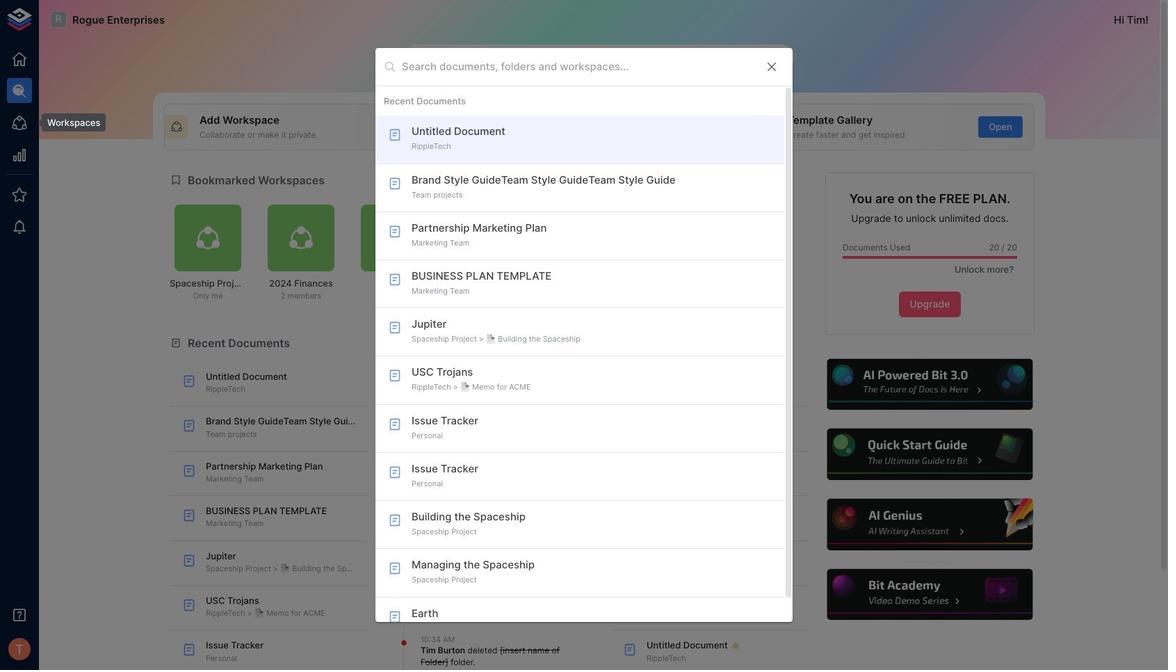 Task type: describe. For each thing, give the bounding box(es) containing it.
4 help image from the top
[[826, 567, 1035, 622]]

2 help image from the top
[[826, 427, 1035, 482]]



Task type: vqa. For each thing, say whether or not it's contained in the screenshot.
T button
no



Task type: locate. For each thing, give the bounding box(es) containing it.
Search documents, folders and workspaces... text field
[[402, 56, 754, 77]]

tooltip
[[32, 113, 106, 132]]

help image
[[826, 357, 1035, 412], [826, 427, 1035, 482], [826, 497, 1035, 552], [826, 567, 1035, 622]]

3 help image from the top
[[826, 497, 1035, 552]]

dialog
[[376, 48, 793, 646]]

1 help image from the top
[[826, 357, 1035, 412]]



